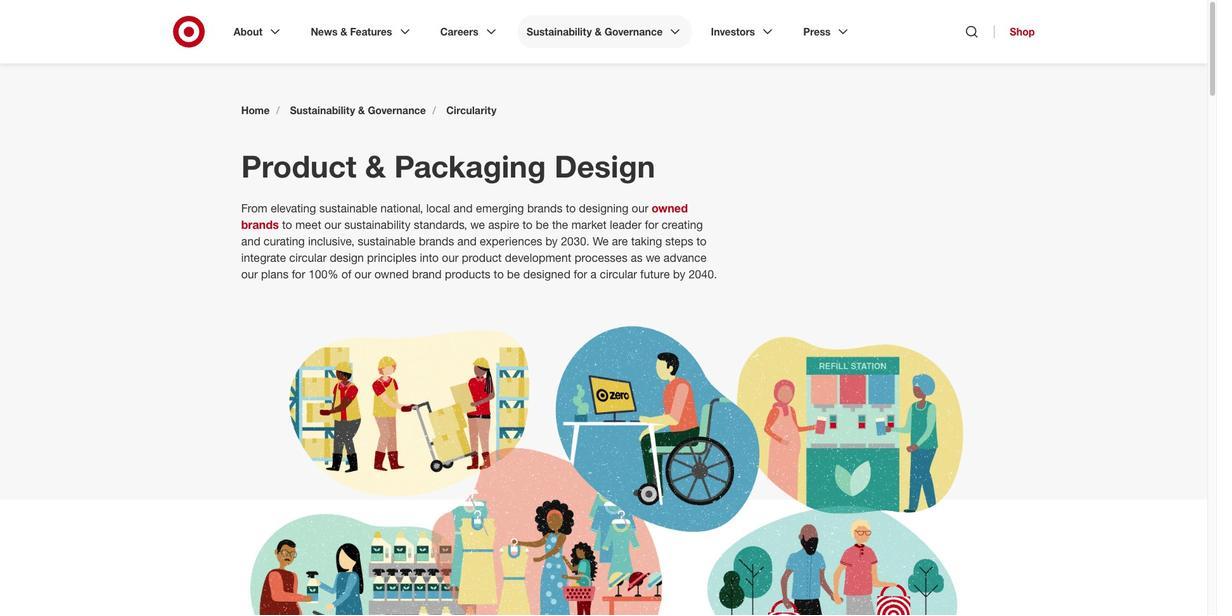Task type: locate. For each thing, give the bounding box(es) containing it.
sustainability
[[527, 25, 592, 38], [290, 104, 355, 117]]

1 vertical spatial be
[[507, 267, 520, 281]]

governance
[[605, 25, 663, 38], [368, 104, 426, 117]]

0 vertical spatial owned
[[652, 201, 688, 215]]

sustainability & governance
[[527, 25, 663, 38], [290, 104, 426, 117]]

are
[[612, 234, 628, 248]]

owned brands
[[241, 201, 688, 231]]

national,
[[381, 201, 423, 215]]

be down development at the top of the page
[[507, 267, 520, 281]]

and
[[454, 201, 473, 215], [241, 234, 261, 248], [457, 234, 477, 248]]

sustainable up principles
[[358, 234, 416, 248]]

of
[[342, 267, 351, 281]]

2030. we
[[561, 234, 609, 248]]

1 horizontal spatial we
[[646, 250, 661, 264]]

be left the
[[536, 217, 549, 231]]

0 vertical spatial sustainability & governance
[[527, 25, 663, 38]]

a
[[591, 267, 597, 281]]

for up taking
[[645, 217, 659, 231]]

steps
[[665, 234, 693, 248]]

brands
[[527, 201, 563, 215], [241, 217, 279, 231], [419, 234, 454, 248]]

0 vertical spatial we
[[470, 217, 485, 231]]

1 vertical spatial sustainability & governance link
[[290, 104, 426, 117]]

1 horizontal spatial by
[[673, 267, 686, 281]]

0 horizontal spatial sustainability & governance
[[290, 104, 426, 117]]

sustainable
[[319, 201, 377, 215], [358, 234, 416, 248]]

&
[[340, 25, 347, 38], [595, 25, 602, 38], [358, 104, 365, 117], [365, 148, 386, 185]]

investors
[[711, 25, 755, 38]]

home link
[[241, 104, 270, 117]]

products
[[445, 267, 491, 281]]

brands inside owned brands
[[241, 217, 279, 231]]

1 horizontal spatial sustainability & governance
[[527, 25, 663, 38]]

product
[[462, 250, 502, 264]]

0 vertical spatial sustainability & governance link
[[518, 15, 692, 48]]

1 horizontal spatial sustainability & governance link
[[518, 15, 692, 48]]

creating
[[662, 217, 703, 231]]

1 horizontal spatial brands
[[419, 234, 454, 248]]

future
[[640, 267, 670, 281]]

and up the product
[[457, 234, 477, 248]]

about link
[[225, 15, 292, 48]]

our
[[632, 201, 649, 215], [325, 217, 341, 231], [442, 250, 459, 264], [241, 267, 258, 281], [355, 267, 371, 281]]

1 horizontal spatial circular
[[600, 267, 637, 281]]

owned up creating on the top right of page
[[652, 201, 688, 215]]

our up leader at the top of the page
[[632, 201, 649, 215]]

0 vertical spatial by
[[546, 234, 558, 248]]

0 horizontal spatial circular
[[289, 250, 327, 264]]

0 horizontal spatial governance
[[368, 104, 426, 117]]

by down advance
[[673, 267, 686, 281]]

about
[[234, 25, 263, 38]]

to
[[566, 201, 576, 215], [282, 217, 292, 231], [523, 217, 533, 231], [697, 234, 707, 248], [494, 267, 504, 281]]

aspire
[[488, 217, 519, 231]]

for right plans
[[292, 267, 305, 281]]

into
[[420, 250, 439, 264]]

we right as
[[646, 250, 661, 264]]

the
[[552, 217, 568, 231]]

our down the integrate on the left of the page
[[241, 267, 258, 281]]

0 horizontal spatial be
[[507, 267, 520, 281]]

sustainable up the sustainability
[[319, 201, 377, 215]]

owned brands link
[[241, 201, 688, 231]]

1 vertical spatial sustainability
[[290, 104, 355, 117]]

1 vertical spatial by
[[673, 267, 686, 281]]

inclusive,
[[308, 234, 355, 248]]

taking
[[631, 234, 662, 248]]

0 horizontal spatial brands
[[241, 217, 279, 231]]

0 horizontal spatial owned
[[374, 267, 409, 281]]

to meet our sustainability standards, we aspire to be the market leader for creating and curating inclusive, sustainable brands and experiences by 2030. we are taking steps to integrate circular design principles into our product development processes as we advance our plans for 100% of our owned brand products to be designed for a circular future by 2040.
[[241, 217, 717, 281]]

owned
[[652, 201, 688, 215], [374, 267, 409, 281]]

design
[[555, 148, 655, 185]]

1 vertical spatial owned
[[374, 267, 409, 281]]

brands down the from
[[241, 217, 279, 231]]

1 vertical spatial circular
[[600, 267, 637, 281]]

shop
[[1010, 25, 1035, 38]]

brands down standards,
[[419, 234, 454, 248]]

market
[[572, 217, 607, 231]]

processes
[[575, 250, 628, 264]]

circular
[[289, 250, 327, 264], [600, 267, 637, 281]]

from
[[241, 201, 268, 215]]

2 horizontal spatial brands
[[527, 201, 563, 215]]

0 vertical spatial be
[[536, 217, 549, 231]]

brands up the
[[527, 201, 563, 215]]

news & features link
[[302, 15, 421, 48]]

home
[[241, 104, 270, 117]]

0 horizontal spatial sustainability & governance link
[[290, 104, 426, 117]]

0 vertical spatial brands
[[527, 201, 563, 215]]

for
[[645, 217, 659, 231], [292, 267, 305, 281], [574, 267, 588, 281]]

local
[[426, 201, 450, 215]]

1 vertical spatial sustainability & governance
[[290, 104, 426, 117]]

1 vertical spatial governance
[[368, 104, 426, 117]]

for left "a" at the top of page
[[574, 267, 588, 281]]

designing
[[579, 201, 629, 215]]

be
[[536, 217, 549, 231], [507, 267, 520, 281]]

brands inside to meet our sustainability standards, we aspire to be the market leader for creating and curating inclusive, sustainable brands and experiences by 2030. we are taking steps to integrate circular design principles into our product development processes as we advance our plans for 100% of our owned brand products to be designed for a circular future by 2040.
[[419, 234, 454, 248]]

0 vertical spatial governance
[[605, 25, 663, 38]]

1 vertical spatial brands
[[241, 217, 279, 231]]

0 vertical spatial circular
[[289, 250, 327, 264]]

circular up 100%
[[289, 250, 327, 264]]

by
[[546, 234, 558, 248], [673, 267, 686, 281]]

we left aspire at top
[[470, 217, 485, 231]]

to up the
[[566, 201, 576, 215]]

owned down principles
[[374, 267, 409, 281]]

0 vertical spatial sustainability
[[527, 25, 592, 38]]

circular down the processes
[[600, 267, 637, 281]]

1 horizontal spatial owned
[[652, 201, 688, 215]]

0 horizontal spatial for
[[292, 267, 305, 281]]

2 vertical spatial brands
[[419, 234, 454, 248]]

design
[[330, 250, 364, 264]]

by down the
[[546, 234, 558, 248]]

1 vertical spatial we
[[646, 250, 661, 264]]

packaging
[[394, 148, 546, 185]]

1 vertical spatial sustainable
[[358, 234, 416, 248]]

emerging
[[476, 201, 524, 215]]

integrate
[[241, 250, 286, 264]]

we
[[470, 217, 485, 231], [646, 250, 661, 264]]

sustainability & governance link
[[518, 15, 692, 48], [290, 104, 426, 117]]



Task type: describe. For each thing, give the bounding box(es) containing it.
press link
[[795, 15, 860, 48]]

0 horizontal spatial sustainability
[[290, 104, 355, 117]]

product
[[241, 148, 357, 185]]

elevating
[[271, 201, 316, 215]]

news & features
[[311, 25, 392, 38]]

and right local
[[454, 201, 473, 215]]

to down the product
[[494, 267, 504, 281]]

sustainability
[[344, 217, 411, 231]]

standards,
[[414, 217, 467, 231]]

principles
[[367, 250, 417, 264]]

a group of people in a room image
[[241, 313, 967, 615]]

2 horizontal spatial for
[[645, 217, 659, 231]]

shop link
[[994, 25, 1035, 38]]

0 horizontal spatial we
[[470, 217, 485, 231]]

designed
[[523, 267, 571, 281]]

news
[[311, 25, 338, 38]]

as
[[631, 250, 643, 264]]

careers
[[440, 25, 479, 38]]

0 vertical spatial sustainable
[[319, 201, 377, 215]]

1 horizontal spatial be
[[536, 217, 549, 231]]

our right into at the left top of page
[[442, 250, 459, 264]]

from elevating sustainable national, local and emerging brands to designing our
[[241, 201, 652, 215]]

and up the integrate on the left of the page
[[241, 234, 261, 248]]

2040.
[[689, 267, 717, 281]]

our right of
[[355, 267, 371, 281]]

experiences
[[480, 234, 542, 248]]

1 horizontal spatial sustainability
[[527, 25, 592, 38]]

to up experiences on the left top of the page
[[523, 217, 533, 231]]

0 horizontal spatial by
[[546, 234, 558, 248]]

& inside news & features link
[[340, 25, 347, 38]]

careers link
[[432, 15, 508, 48]]

product & packaging design
[[241, 148, 655, 185]]

curating
[[264, 234, 305, 248]]

investors link
[[702, 15, 784, 48]]

circularity
[[446, 104, 497, 117]]

plans
[[261, 267, 289, 281]]

press
[[803, 25, 831, 38]]

owned inside to meet our sustainability standards, we aspire to be the market leader for creating and curating inclusive, sustainable brands and experiences by 2030. we are taking steps to integrate circular design principles into our product development processes as we advance our plans for 100% of our owned brand products to be designed for a circular future by 2040.
[[374, 267, 409, 281]]

1 horizontal spatial for
[[574, 267, 588, 281]]

100%
[[309, 267, 338, 281]]

features
[[350, 25, 392, 38]]

owned inside owned brands
[[652, 201, 688, 215]]

circularity link
[[446, 104, 497, 117]]

our up inclusive,
[[325, 217, 341, 231]]

to up curating
[[282, 217, 292, 231]]

brand
[[412, 267, 442, 281]]

1 horizontal spatial governance
[[605, 25, 663, 38]]

development
[[505, 250, 572, 264]]

to right steps
[[697, 234, 707, 248]]

leader
[[610, 217, 642, 231]]

sustainable inside to meet our sustainability standards, we aspire to be the market leader for creating and curating inclusive, sustainable brands and experiences by 2030. we are taking steps to integrate circular design principles into our product development processes as we advance our plans for 100% of our owned brand products to be designed for a circular future by 2040.
[[358, 234, 416, 248]]

meet
[[295, 217, 321, 231]]

advance
[[664, 250, 707, 264]]



Task type: vqa. For each thing, say whether or not it's contained in the screenshot.
the top All
no



